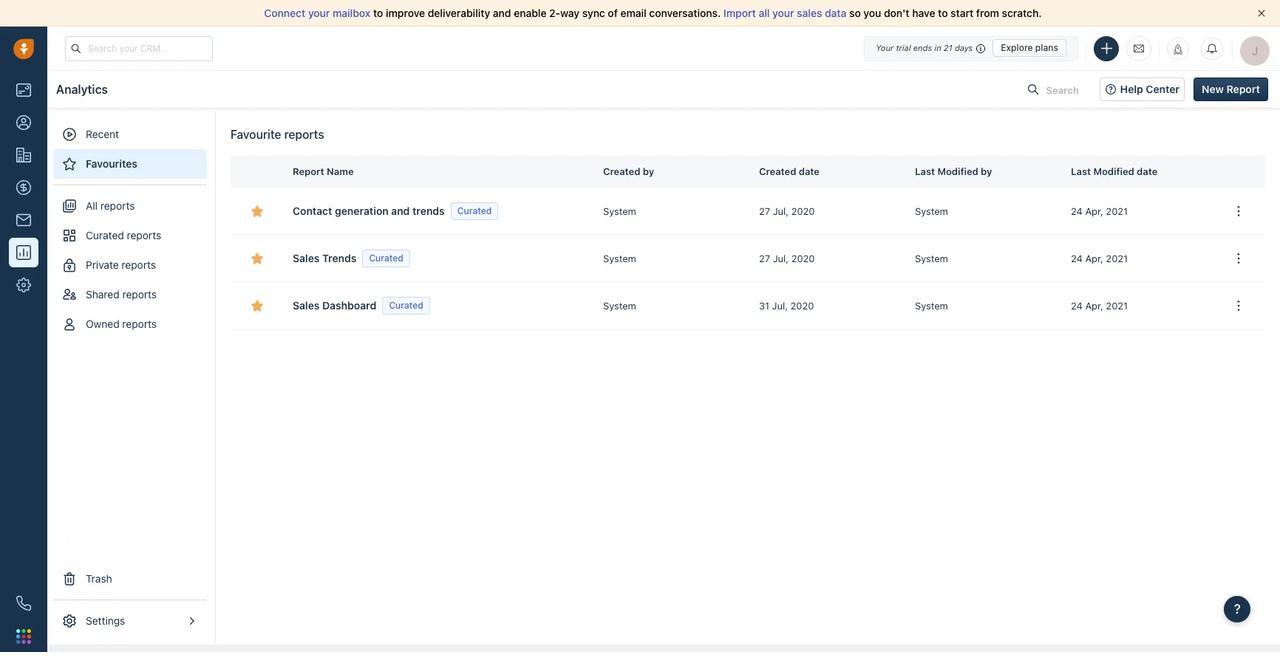 Task type: locate. For each thing, give the bounding box(es) containing it.
all
[[759, 7, 770, 19]]

freshworks switcher image
[[16, 630, 31, 645]]

what's new image
[[1173, 44, 1184, 54]]

you
[[864, 7, 882, 19]]

1 horizontal spatial your
[[773, 7, 795, 19]]

phone image
[[16, 597, 31, 612]]

0 horizontal spatial to
[[373, 7, 383, 19]]

explore plans link
[[993, 39, 1067, 57]]

2-
[[549, 7, 560, 19]]

connect your mailbox to improve deliverability and enable 2-way sync of email conversations. import all your sales data so you don't have to start from scratch.
[[264, 7, 1042, 19]]

from
[[977, 7, 1000, 19]]

to
[[373, 7, 383, 19], [938, 7, 948, 19]]

21
[[944, 43, 953, 52]]

to right mailbox
[[373, 7, 383, 19]]

Search your CRM... text field
[[65, 36, 213, 61]]

your left mailbox
[[308, 7, 330, 19]]

your
[[308, 7, 330, 19], [773, 7, 795, 19]]

close image
[[1258, 10, 1266, 17]]

0 horizontal spatial your
[[308, 7, 330, 19]]

1 your from the left
[[308, 7, 330, 19]]

trial
[[896, 43, 911, 52]]

your right the all
[[773, 7, 795, 19]]

to left start at the top
[[938, 7, 948, 19]]

import
[[724, 7, 756, 19]]

deliverability
[[428, 7, 490, 19]]

conversations.
[[650, 7, 721, 19]]

1 to from the left
[[373, 7, 383, 19]]

sync
[[582, 7, 605, 19]]

of
[[608, 7, 618, 19]]

1 horizontal spatial to
[[938, 7, 948, 19]]

email
[[621, 7, 647, 19]]

enable
[[514, 7, 547, 19]]

in
[[935, 43, 942, 52]]

explore
[[1001, 42, 1033, 53]]

days
[[955, 43, 973, 52]]

improve
[[386, 7, 425, 19]]



Task type: describe. For each thing, give the bounding box(es) containing it.
phone element
[[9, 589, 38, 619]]

start
[[951, 7, 974, 19]]

sales
[[797, 7, 823, 19]]

data
[[825, 7, 847, 19]]

connect
[[264, 7, 306, 19]]

2 your from the left
[[773, 7, 795, 19]]

and
[[493, 7, 511, 19]]

send email image
[[1134, 42, 1145, 55]]

scratch.
[[1002, 7, 1042, 19]]

mailbox
[[333, 7, 371, 19]]

plans
[[1036, 42, 1059, 53]]

have
[[913, 7, 936, 19]]

so
[[850, 7, 861, 19]]

don't
[[884, 7, 910, 19]]

your
[[876, 43, 894, 52]]

ends
[[914, 43, 933, 52]]

import all your sales data link
[[724, 7, 850, 19]]

2 to from the left
[[938, 7, 948, 19]]

connect your mailbox link
[[264, 7, 373, 19]]

way
[[560, 7, 580, 19]]

explore plans
[[1001, 42, 1059, 53]]

your trial ends in 21 days
[[876, 43, 973, 52]]



